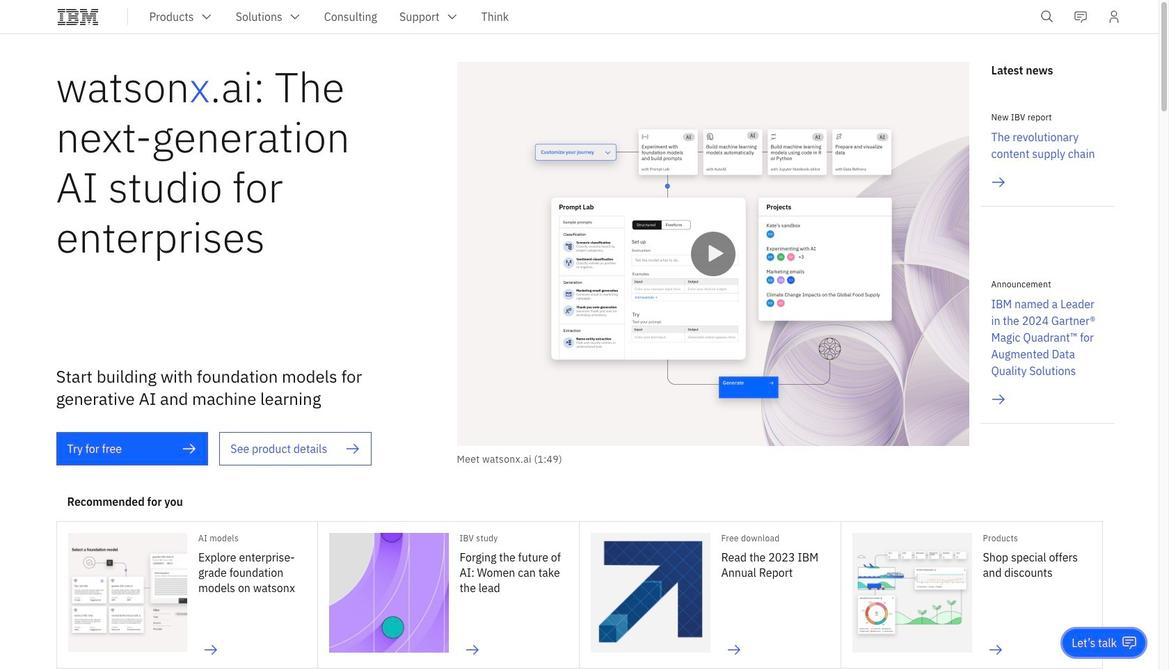 Task type: vqa. For each thing, say whether or not it's contained in the screenshot.
Let's talk element
yes



Task type: describe. For each thing, give the bounding box(es) containing it.
let's talk element
[[1072, 635, 1117, 651]]



